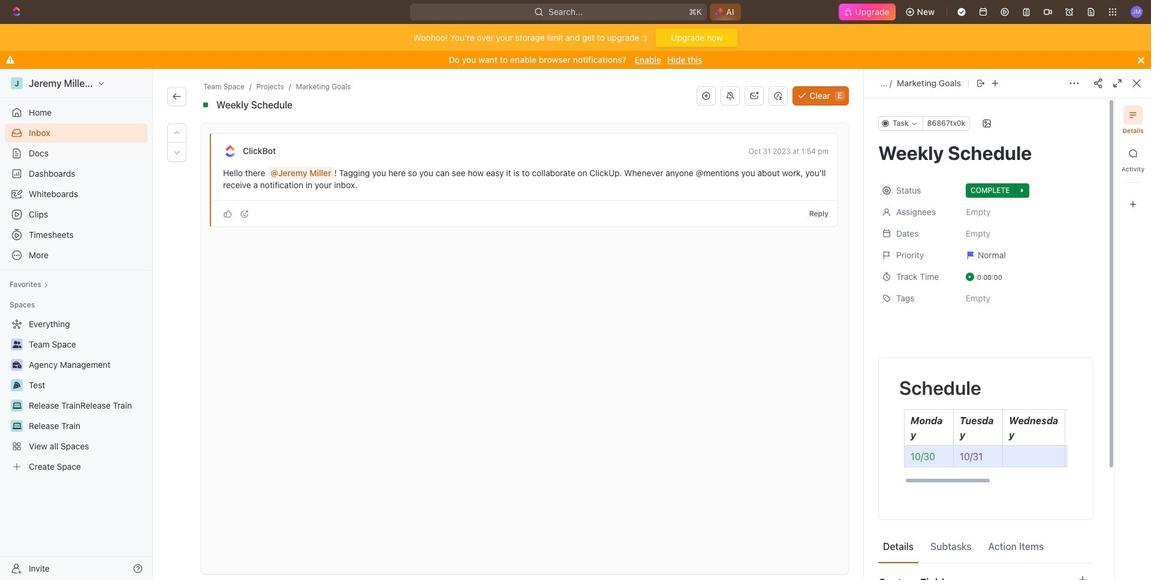 Task type: vqa. For each thing, say whether or not it's contained in the screenshot.
pizza slice image
yes



Task type: locate. For each thing, give the bounding box(es) containing it.
task sidebar navigation tab list
[[1121, 106, 1147, 214]]

0 vertical spatial laptop code image
[[12, 403, 21, 410]]

tree
[[5, 315, 148, 477]]

pizza slice image
[[13, 382, 20, 389]]

laptop code image
[[12, 403, 21, 410], [12, 423, 21, 430]]

user group image
[[12, 341, 21, 349]]

2 laptop code image from the top
[[12, 423, 21, 430]]

1 vertical spatial laptop code image
[[12, 423, 21, 430]]

business time image
[[12, 362, 21, 369]]



Task type: describe. For each thing, give the bounding box(es) containing it.
jeremy miller's workspace, , element
[[11, 77, 23, 89]]

Edit task name text field
[[879, 142, 1094, 164]]

1 laptop code image from the top
[[12, 403, 21, 410]]

tree inside sidebar navigation
[[5, 315, 148, 477]]

sidebar navigation
[[0, 69, 155, 581]]



